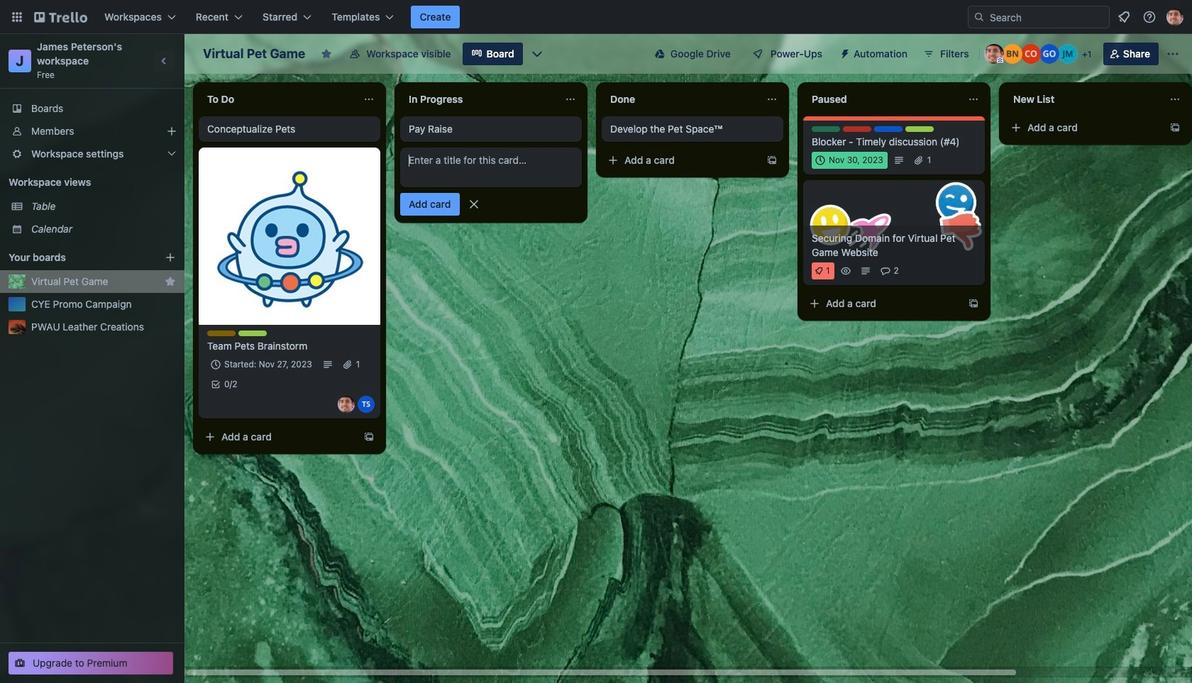 Task type: vqa. For each thing, say whether or not it's contained in the screenshot.
text box
yes



Task type: describe. For each thing, give the bounding box(es) containing it.
workspace navigation collapse icon image
[[155, 51, 175, 71]]

ben nelson (bennelson96) image
[[1003, 44, 1023, 64]]

show menu image
[[1167, 47, 1181, 61]]

0 horizontal spatial create from template… image
[[364, 432, 375, 443]]

color: bold lime, title: none image
[[906, 126, 934, 132]]

google drive icon image
[[655, 49, 665, 59]]

primary element
[[0, 0, 1193, 34]]

this member is an admin of this board. image
[[998, 58, 1004, 64]]

star or unstar board image
[[321, 48, 333, 60]]

color: yellow, title: none image
[[207, 331, 236, 337]]

1 horizontal spatial create from template… image
[[767, 155, 778, 166]]

christina overa (christinaovera) image
[[1022, 44, 1042, 64]]

Board name text field
[[196, 43, 313, 65]]

color: red, title: "blocker" element
[[844, 126, 872, 132]]

0 notifications image
[[1116, 9, 1133, 26]]

tara schultz (taraschultz7) image
[[358, 396, 375, 413]]

Search field
[[969, 6, 1111, 28]]

sm image
[[834, 43, 854, 62]]

1 vertical spatial create from template… image
[[969, 298, 980, 310]]



Task type: locate. For each thing, give the bounding box(es) containing it.
create from template… image
[[767, 155, 778, 166], [969, 298, 980, 310], [364, 432, 375, 443]]

2 vertical spatial create from template… image
[[364, 432, 375, 443]]

0 vertical spatial create from template… image
[[767, 155, 778, 166]]

1 vertical spatial james peterson (jamespeterson93) image
[[985, 44, 1005, 64]]

james peterson (jamespeterson93) image for tara schultz (taraschultz7) image
[[338, 396, 355, 413]]

james peterson (jamespeterson93) image left tara schultz (taraschultz7) image
[[338, 396, 355, 413]]

add board image
[[165, 252, 176, 263]]

james peterson (jamespeterson93) image
[[1167, 9, 1184, 26], [985, 44, 1005, 64], [338, 396, 355, 413]]

0 vertical spatial james peterson (jamespeterson93) image
[[1167, 9, 1184, 26]]

2 vertical spatial james peterson (jamespeterson93) image
[[338, 396, 355, 413]]

starred icon image
[[165, 276, 176, 288]]

0 horizontal spatial james peterson (jamespeterson93) image
[[338, 396, 355, 413]]

your boards with 3 items element
[[9, 249, 143, 266]]

cancel image
[[467, 197, 481, 212]]

None text field
[[199, 88, 358, 111], [400, 88, 560, 111], [602, 88, 761, 111], [804, 88, 963, 111], [1006, 88, 1165, 111], [199, 88, 358, 111], [400, 88, 560, 111], [602, 88, 761, 111], [804, 88, 963, 111], [1006, 88, 1165, 111]]

james peterson (jamespeterson93) image right open information menu icon
[[1167, 9, 1184, 26]]

back to home image
[[34, 6, 87, 28]]

color: blue, title: "fyi" element
[[875, 126, 903, 132]]

james peterson (jamespeterson93) image for ben nelson (bennelson96) image
[[985, 44, 1005, 64]]

create from template… image
[[1170, 122, 1182, 133]]

2 horizontal spatial james peterson (jamespeterson93) image
[[1167, 9, 1184, 26]]

color: bold lime, title: "team task" element
[[239, 331, 267, 337]]

color: green, title: "goal" element
[[812, 126, 841, 132]]

2 horizontal spatial create from template… image
[[969, 298, 980, 310]]

open information menu image
[[1143, 10, 1157, 24]]

jeremy miller (jeremymiller198) image
[[1059, 44, 1078, 64]]

Enter a title for this card… text field
[[400, 148, 582, 187]]

search image
[[974, 11, 986, 23]]

customize views image
[[530, 47, 544, 61]]

gary orlando (garyorlando) image
[[1040, 44, 1060, 64]]

1 horizontal spatial james peterson (jamespeterson93) image
[[985, 44, 1005, 64]]

None checkbox
[[812, 152, 888, 169]]

james peterson (jamespeterson93) image left christina overa (christinaovera) icon at the right of page
[[985, 44, 1005, 64]]



